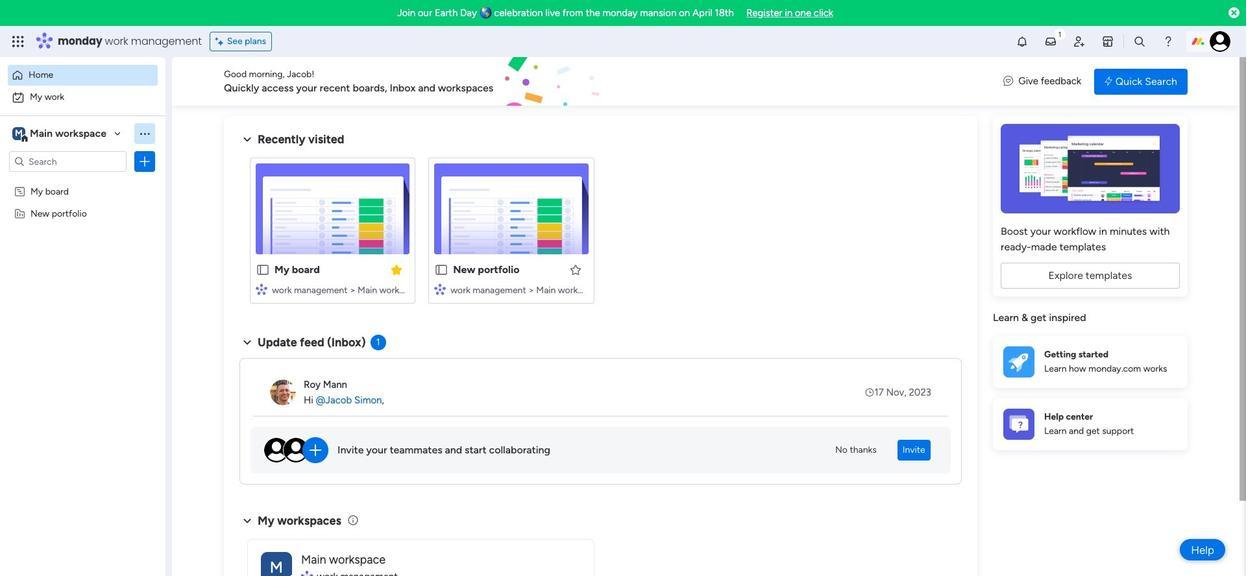 Task type: vqa. For each thing, say whether or not it's contained in the screenshot.
templates in the button
no



Task type: locate. For each thing, give the bounding box(es) containing it.
v2 user feedback image
[[1004, 74, 1013, 89]]

options image
[[138, 155, 151, 168]]

public board image
[[256, 263, 270, 277], [434, 263, 449, 277]]

jacob simon image
[[1210, 31, 1231, 52]]

quick search results list box
[[240, 147, 962, 319]]

v2 bolt switch image
[[1105, 74, 1113, 89]]

public board image up component icon
[[434, 263, 449, 277]]

list box
[[0, 178, 166, 400]]

select product image
[[12, 35, 25, 48]]

public board image for component image
[[256, 263, 270, 277]]

workspace options image
[[138, 127, 151, 140]]

0 horizontal spatial public board image
[[256, 263, 270, 277]]

Search in workspace field
[[27, 154, 108, 169]]

option
[[8, 65, 158, 86], [8, 87, 158, 108], [0, 179, 166, 182]]

search everything image
[[1133, 35, 1146, 48]]

component image
[[434, 283, 446, 295]]

roy mann image
[[270, 380, 296, 406]]

update feed image
[[1044, 35, 1057, 48]]

workspace image
[[261, 552, 292, 576]]

2 vertical spatial option
[[0, 179, 166, 182]]

public board image up component image
[[256, 263, 270, 277]]

monday marketplace image
[[1102, 35, 1115, 48]]

0 vertical spatial option
[[8, 65, 158, 86]]

2 public board image from the left
[[434, 263, 449, 277]]

workspace image
[[12, 127, 25, 141]]

templates image image
[[1005, 124, 1176, 214]]

1 public board image from the left
[[256, 263, 270, 277]]

1 horizontal spatial public board image
[[434, 263, 449, 277]]



Task type: describe. For each thing, give the bounding box(es) containing it.
public board image for component icon
[[434, 263, 449, 277]]

close update feed (inbox) image
[[240, 335, 255, 351]]

1 vertical spatial option
[[8, 87, 158, 108]]

close recently visited image
[[240, 132, 255, 147]]

help image
[[1162, 35, 1175, 48]]

invite members image
[[1073, 35, 1086, 48]]

getting started element
[[993, 336, 1188, 388]]

help center element
[[993, 398, 1188, 450]]

1 element
[[370, 335, 386, 351]]

remove from favorites image
[[390, 263, 403, 276]]

close my workspaces image
[[240, 513, 255, 529]]

1 image
[[1054, 27, 1066, 41]]

see plans image
[[215, 34, 227, 49]]

notifications image
[[1016, 35, 1029, 48]]

component image
[[256, 283, 267, 295]]

workspace selection element
[[12, 126, 108, 143]]

add to favorites image
[[569, 263, 582, 276]]



